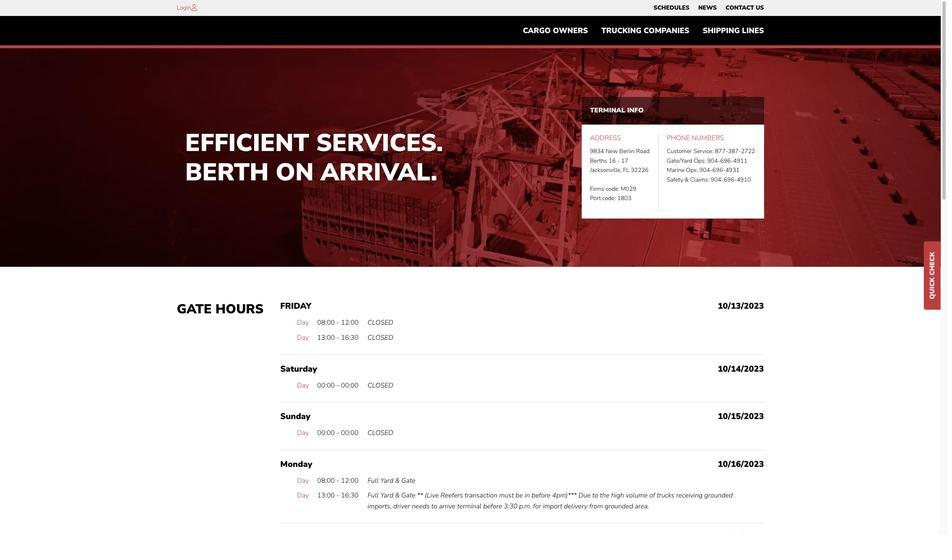 Task type: describe. For each thing, give the bounding box(es) containing it.
in
[[525, 491, 530, 500]]

13:00 - 16:30 for friday
[[317, 333, 359, 342]]

10/15/2023
[[718, 411, 764, 422]]

owners
[[553, 26, 588, 36]]

- inside 9834 new berlin road berths 16 - 17 jacksonville, fl 32226
[[617, 157, 620, 165]]

volume
[[626, 491, 648, 500]]

berlin
[[619, 147, 635, 155]]

2 closed from the top
[[368, 333, 393, 342]]

13:00 - 16:30 for monday
[[317, 491, 359, 500]]

4911
[[733, 157, 748, 165]]

m029
[[621, 185, 637, 193]]

login link
[[177, 4, 191, 12]]

08:00 for friday
[[317, 318, 335, 327]]

news
[[698, 4, 717, 12]]

terminal info
[[590, 106, 644, 115]]

marine
[[667, 166, 685, 174]]

1 vertical spatial 904-
[[700, 166, 713, 174]]

17
[[621, 157, 628, 165]]

reefers
[[441, 491, 463, 500]]

road
[[636, 147, 650, 155]]

login
[[177, 4, 191, 12]]

full yard & gate
[[368, 476, 416, 485]]

16
[[609, 157, 616, 165]]

4910
[[737, 176, 751, 184]]

6 day from the top
[[297, 491, 309, 500]]

terminal
[[457, 502, 482, 511]]

safety
[[667, 176, 683, 184]]

13:00 for monday
[[317, 491, 335, 500]]

**
[[417, 491, 423, 500]]

port
[[590, 194, 601, 202]]

efficient
[[185, 126, 309, 160]]

customer service: 877-387-2722 gate/yard ops: 904-696-4911 marine ops: 904-696-4931 safety & claims: 904-696-4910
[[667, 147, 755, 184]]

0 vertical spatial gate
[[177, 301, 212, 318]]

new
[[606, 147, 618, 155]]

needs
[[412, 502, 430, 511]]

2 day from the top
[[297, 333, 309, 342]]

0 horizontal spatial grounded
[[605, 502, 633, 511]]

on
[[276, 156, 314, 189]]

driver
[[393, 502, 410, 511]]

phone
[[667, 133, 690, 143]]

4931
[[726, 166, 740, 174]]

9834
[[590, 147, 604, 155]]

be
[[516, 491, 523, 500]]

for
[[533, 502, 541, 511]]

phone numbers
[[667, 133, 724, 143]]

shipping lines link
[[696, 22, 771, 39]]

contact
[[726, 4, 754, 12]]

cargo
[[523, 26, 551, 36]]

menu bar containing schedules
[[649, 2, 769, 14]]

area.
[[635, 502, 649, 511]]

efficient services. berth on arrival.
[[185, 126, 443, 189]]

of
[[649, 491, 655, 500]]

schedules link
[[654, 2, 690, 14]]

closed for friday
[[368, 318, 393, 327]]

firms code:  m029 port code:  1803
[[590, 185, 637, 202]]

13:00 for friday
[[317, 333, 335, 342]]

quick check link
[[924, 241, 941, 310]]

1 vertical spatial code:
[[602, 194, 616, 202]]

& inside customer service: 877-387-2722 gate/yard ops: 904-696-4911 marine ops: 904-696-4931 safety & claims: 904-696-4910
[[685, 176, 689, 184]]

delivery
[[564, 502, 588, 511]]

2 vertical spatial 696-
[[724, 176, 737, 184]]

32226
[[631, 166, 649, 174]]

1 vertical spatial ops:
[[686, 166, 698, 174]]

shipping lines
[[703, 26, 764, 36]]

from
[[589, 502, 603, 511]]

firms
[[590, 185, 604, 193]]

12:00 for monday
[[341, 476, 359, 485]]

saturday
[[280, 363, 317, 374]]

address
[[590, 133, 621, 143]]

10/14/2023
[[718, 363, 764, 374]]

must
[[499, 491, 514, 500]]

schedules
[[654, 4, 690, 12]]

387-
[[728, 147, 741, 155]]

shipping
[[703, 26, 740, 36]]

trucking companies link
[[595, 22, 696, 39]]

yard for full yard & gate
[[380, 476, 393, 485]]

trucking companies
[[602, 26, 689, 36]]

877-
[[715, 147, 728, 155]]

closed for saturday
[[368, 381, 393, 390]]

arrival.
[[321, 156, 437, 189]]

1 vertical spatial 696-
[[713, 166, 726, 174]]

0 vertical spatial code:
[[606, 185, 620, 193]]

10/16/2023
[[718, 458, 764, 470]]

due
[[579, 491, 591, 500]]

day for monday
[[297, 476, 309, 485]]

hours
[[216, 301, 264, 318]]

& for full yard & gate
[[395, 476, 400, 485]]

full yard & gate ** (live reefers transaction must be in before 4pm)*** due to the high volume of trucks receiving grounded imports, driver needs to arrive terminal before 3:30 p.m. for import delivery from grounded area.
[[368, 491, 733, 511]]

closed for sunday
[[368, 428, 393, 438]]

4pm)***
[[552, 491, 577, 500]]

high
[[611, 491, 624, 500]]

services.
[[316, 126, 443, 160]]



Task type: vqa. For each thing, say whether or not it's contained in the screenshot.
1st Yard
yes



Task type: locate. For each thing, give the bounding box(es) containing it.
1 08:00 - 12:00 from the top
[[317, 318, 359, 327]]

gate for 13:00 - 16:30
[[401, 491, 416, 500]]

08:00 for monday
[[317, 476, 335, 485]]

0 horizontal spatial to
[[432, 502, 437, 511]]

full for full yard & gate
[[368, 476, 379, 485]]

1 vertical spatial before
[[483, 502, 502, 511]]

arrive
[[439, 502, 456, 511]]

yard inside full yard & gate ** (live reefers transaction must be in before 4pm)*** due to the high volume of trucks receiving grounded imports, driver needs to arrive terminal before 3:30 p.m. for import delivery from grounded area.
[[380, 491, 393, 500]]

menu bar down schedules link
[[516, 22, 771, 39]]

fl
[[623, 166, 630, 174]]

1 vertical spatial 13:00
[[317, 491, 335, 500]]

terminal
[[590, 106, 625, 115]]

1 horizontal spatial to
[[593, 491, 598, 500]]

p.m.
[[519, 502, 532, 511]]

0 vertical spatial 08:00
[[317, 318, 335, 327]]

customer
[[667, 147, 692, 155]]

00:00
[[317, 381, 335, 390], [341, 381, 359, 390], [317, 428, 335, 438], [341, 428, 359, 438]]

3 closed from the top
[[368, 381, 393, 390]]

lines
[[742, 26, 764, 36]]

0 vertical spatial ops:
[[694, 157, 706, 165]]

grounded down high
[[605, 502, 633, 511]]

gate for 08:00 - 12:00
[[401, 476, 416, 485]]

berths
[[590, 157, 607, 165]]

1 vertical spatial 08:00
[[317, 476, 335, 485]]

gate
[[177, 301, 212, 318], [401, 476, 416, 485], [401, 491, 416, 500]]

gate/yard
[[667, 157, 693, 165]]

00:00 - 00:00 for sunday
[[317, 428, 359, 438]]

0 vertical spatial before
[[532, 491, 551, 500]]

2 00:00 - 00:00 from the top
[[317, 428, 359, 438]]

code: right the port
[[602, 194, 616, 202]]

1 vertical spatial full
[[368, 491, 379, 500]]

0 vertical spatial yard
[[380, 476, 393, 485]]

1 vertical spatial grounded
[[605, 502, 633, 511]]

16:30
[[341, 333, 359, 342], [341, 491, 359, 500]]

2 full from the top
[[368, 491, 379, 500]]

10/13/2023
[[718, 301, 764, 312]]

trucking
[[602, 26, 642, 36]]

0 vertical spatial 00:00 - 00:00
[[317, 381, 359, 390]]

1 vertical spatial 13:00 - 16:30
[[317, 491, 359, 500]]

2 12:00 from the top
[[341, 476, 359, 485]]

grounded right the receiving
[[704, 491, 733, 500]]

user image
[[191, 4, 197, 11]]

0 vertical spatial to
[[593, 491, 598, 500]]

1 vertical spatial 12:00
[[341, 476, 359, 485]]

the
[[600, 491, 610, 500]]

claims:
[[690, 176, 709, 184]]

1 vertical spatial 16:30
[[341, 491, 359, 500]]

3 day from the top
[[297, 381, 309, 390]]

full for full yard & gate ** (live reefers transaction must be in before 4pm)*** due to the high volume of trucks receiving grounded imports, driver needs to arrive terminal before 3:30 p.m. for import delivery from grounded area.
[[368, 491, 379, 500]]

1 16:30 from the top
[[341, 333, 359, 342]]

1 vertical spatial 00:00 - 00:00
[[317, 428, 359, 438]]

1 13:00 from the top
[[317, 333, 335, 342]]

menu bar
[[649, 2, 769, 14], [516, 22, 771, 39]]

cargo owners link
[[516, 22, 595, 39]]

friday
[[280, 301, 311, 312]]

13:00 - 16:30
[[317, 333, 359, 342], [317, 491, 359, 500]]

1 yard from the top
[[380, 476, 393, 485]]

2 13:00 from the top
[[317, 491, 335, 500]]

1 vertical spatial menu bar
[[516, 22, 771, 39]]

full inside full yard & gate ** (live reefers transaction must be in before 4pm)*** due to the high volume of trucks receiving grounded imports, driver needs to arrive terminal before 3:30 p.m. for import delivery from grounded area.
[[368, 491, 379, 500]]

0 vertical spatial &
[[685, 176, 689, 184]]

quick
[[928, 277, 937, 299]]

transaction
[[465, 491, 498, 500]]

0 vertical spatial 13:00
[[317, 333, 335, 342]]

day for friday
[[297, 318, 309, 327]]

904- right claims:
[[711, 176, 724, 184]]

0 vertical spatial grounded
[[704, 491, 733, 500]]

0 vertical spatial full
[[368, 476, 379, 485]]

menu bar up shipping
[[649, 2, 769, 14]]

1 vertical spatial 08:00 - 12:00
[[317, 476, 359, 485]]

code: up 1803 on the top
[[606, 185, 620, 193]]

1 vertical spatial gate
[[401, 476, 416, 485]]

2 13:00 - 16:30 from the top
[[317, 491, 359, 500]]

ops:
[[694, 157, 706, 165], [686, 166, 698, 174]]

16:30 for friday
[[341, 333, 359, 342]]

1 day from the top
[[297, 318, 309, 327]]

day for saturday
[[297, 381, 309, 390]]

13:00
[[317, 333, 335, 342], [317, 491, 335, 500]]

yard
[[380, 476, 393, 485], [380, 491, 393, 500]]

904- down "877-"
[[707, 157, 720, 165]]

0 vertical spatial menu bar
[[649, 2, 769, 14]]

2 16:30 from the top
[[341, 491, 359, 500]]

9834 new berlin road berths 16 - 17 jacksonville, fl 32226
[[590, 147, 650, 174]]

news link
[[698, 2, 717, 14]]

gate inside full yard & gate ** (live reefers transaction must be in before 4pm)*** due to the high volume of trucks receiving grounded imports, driver needs to arrive terminal before 3:30 p.m. for import delivery from grounded area.
[[401, 491, 416, 500]]

contact us link
[[726, 2, 764, 14]]

before down 'transaction' at the bottom of page
[[483, 502, 502, 511]]

3:30
[[504, 502, 518, 511]]

sunday
[[280, 411, 310, 422]]

0 vertical spatial 08:00 - 12:00
[[317, 318, 359, 327]]

1 08:00 from the top
[[317, 318, 335, 327]]

2 vertical spatial 904-
[[711, 176, 724, 184]]

trucks
[[657, 491, 675, 500]]

1803
[[618, 194, 632, 202]]

to
[[593, 491, 598, 500], [432, 502, 437, 511]]

info
[[627, 106, 644, 115]]

1 horizontal spatial grounded
[[704, 491, 733, 500]]

1 closed from the top
[[368, 318, 393, 327]]

2 08:00 from the top
[[317, 476, 335, 485]]

gate hours
[[177, 301, 264, 318]]

ops: up claims:
[[686, 166, 698, 174]]

0 vertical spatial 16:30
[[341, 333, 359, 342]]

1 13:00 - 16:30 from the top
[[317, 333, 359, 342]]

2 vertical spatial gate
[[401, 491, 416, 500]]

grounded
[[704, 491, 733, 500], [605, 502, 633, 511]]

2722
[[741, 147, 755, 155]]

1 vertical spatial &
[[395, 476, 400, 485]]

4 day from the top
[[297, 428, 309, 438]]

904- up claims:
[[700, 166, 713, 174]]

16:30 for monday
[[341, 491, 359, 500]]

2 yard from the top
[[380, 491, 393, 500]]

contact us
[[726, 4, 764, 12]]

& for full yard & gate ** (live reefers transaction must be in before 4pm)*** due to the high volume of trucks receiving grounded imports, driver needs to arrive terminal before 3:30 p.m. for import delivery from grounded area.
[[395, 491, 400, 500]]

08:00 - 12:00 for monday
[[317, 476, 359, 485]]

before up for
[[532, 491, 551, 500]]

berth
[[185, 156, 269, 189]]

imports,
[[368, 502, 392, 511]]

1 horizontal spatial before
[[532, 491, 551, 500]]

full
[[368, 476, 379, 485], [368, 491, 379, 500]]

00:00 - 00:00 for saturday
[[317, 381, 359, 390]]

day for sunday
[[297, 428, 309, 438]]

monday
[[280, 458, 312, 470]]

(live
[[425, 491, 439, 500]]

service:
[[694, 147, 714, 155]]

cargo owners
[[523, 26, 588, 36]]

1 vertical spatial to
[[432, 502, 437, 511]]

jacksonville,
[[590, 166, 622, 174]]

0 vertical spatial 904-
[[707, 157, 720, 165]]

08:00
[[317, 318, 335, 327], [317, 476, 335, 485]]

ops: down 'service:' in the top right of the page
[[694, 157, 706, 165]]

receiving
[[676, 491, 703, 500]]

1 12:00 from the top
[[341, 318, 359, 327]]

2 vertical spatial &
[[395, 491, 400, 500]]

1 vertical spatial yard
[[380, 491, 393, 500]]

1 full from the top
[[368, 476, 379, 485]]

0 vertical spatial 696-
[[720, 157, 733, 165]]

0 vertical spatial 12:00
[[341, 318, 359, 327]]

quick check
[[928, 252, 937, 299]]

5 day from the top
[[297, 476, 309, 485]]

companies
[[644, 26, 689, 36]]

0 horizontal spatial before
[[483, 502, 502, 511]]

& inside full yard & gate ** (live reefers transaction must be in before 4pm)*** due to the high volume of trucks receiving grounded imports, driver needs to arrive terminal before 3:30 p.m. for import delivery from grounded area.
[[395, 491, 400, 500]]

yard for full yard & gate ** (live reefers transaction must be in before 4pm)*** due to the high volume of trucks receiving grounded imports, driver needs to arrive terminal before 3:30 p.m. for import delivery from grounded area.
[[380, 491, 393, 500]]

696-
[[720, 157, 733, 165], [713, 166, 726, 174], [724, 176, 737, 184]]

to down (live
[[432, 502, 437, 511]]

08:00 - 12:00 for friday
[[317, 318, 359, 327]]

4 closed from the top
[[368, 428, 393, 438]]

numbers
[[692, 133, 724, 143]]

12:00 for friday
[[341, 318, 359, 327]]

1 00:00 - 00:00 from the top
[[317, 381, 359, 390]]

menu bar containing cargo owners
[[516, 22, 771, 39]]

0 vertical spatial 13:00 - 16:30
[[317, 333, 359, 342]]

import
[[543, 502, 562, 511]]

check
[[928, 252, 937, 275]]

to left the
[[593, 491, 598, 500]]

&
[[685, 176, 689, 184], [395, 476, 400, 485], [395, 491, 400, 500]]

12:00
[[341, 318, 359, 327], [341, 476, 359, 485]]

2 08:00 - 12:00 from the top
[[317, 476, 359, 485]]

us
[[756, 4, 764, 12]]



